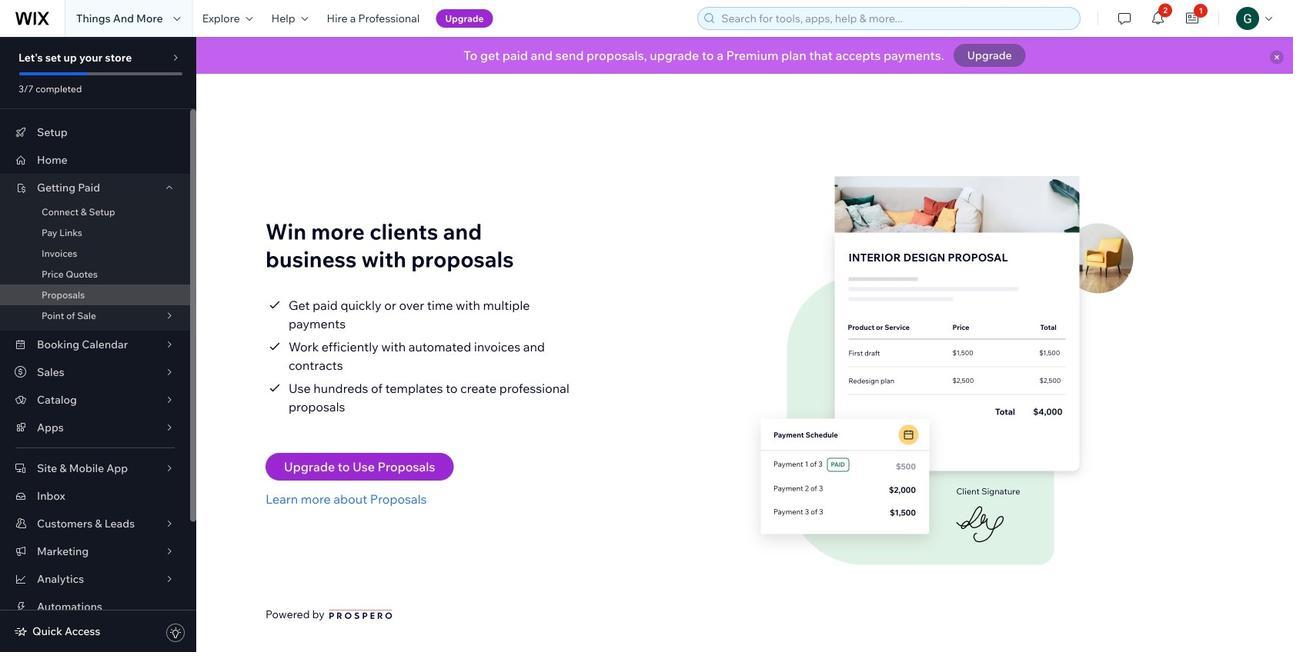 Task type: describe. For each thing, give the bounding box(es) containing it.
Search for tools, apps, help & more... field
[[717, 8, 1075, 29]]



Task type: locate. For each thing, give the bounding box(es) containing it.
sidebar element
[[0, 37, 196, 653]]

alert
[[196, 37, 1293, 74]]



Task type: vqa. For each thing, say whether or not it's contained in the screenshot.
"alert"
yes



